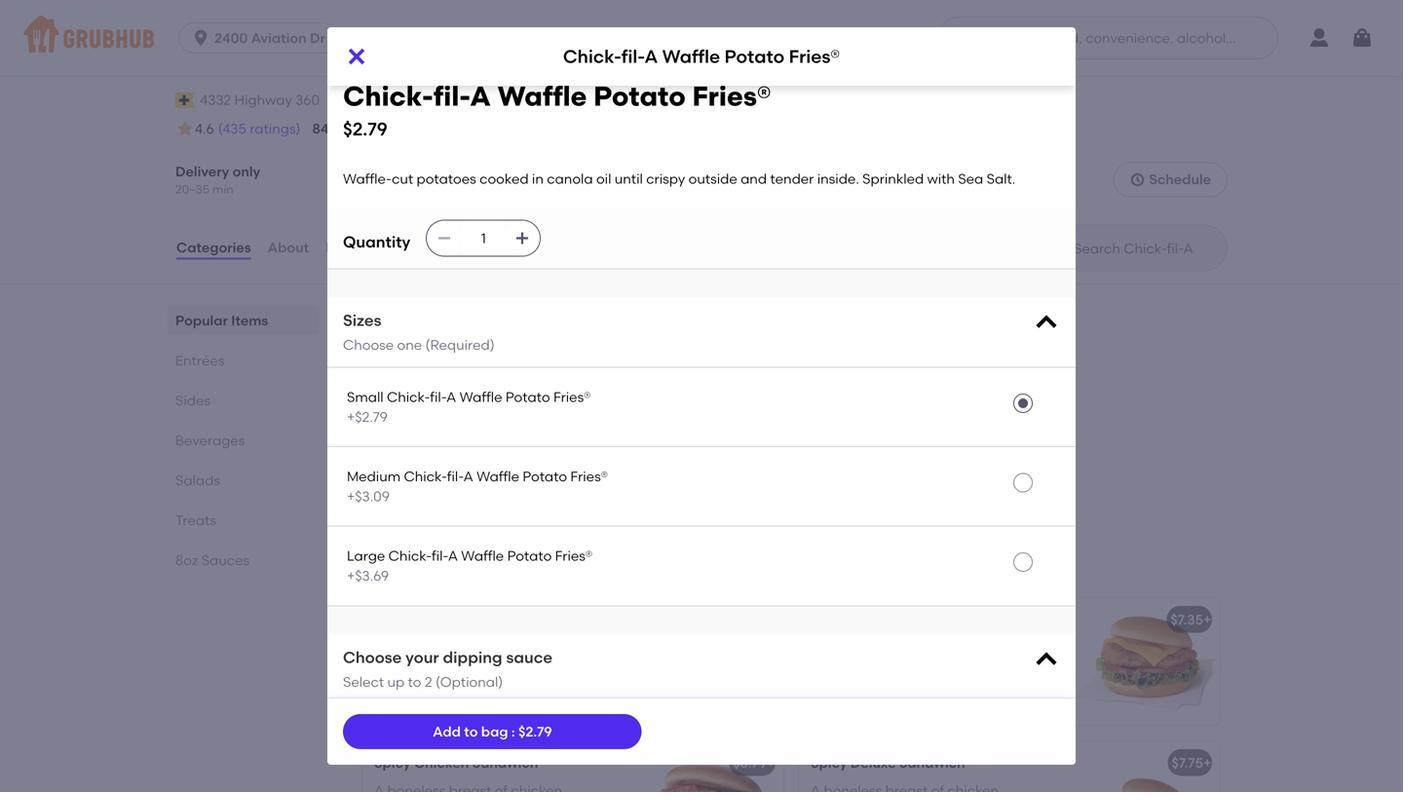 Task type: vqa. For each thing, say whether or not it's contained in the screenshot.
the Sides
yes



Task type: locate. For each thing, give the bounding box(es) containing it.
in inside waffle-cut potatoes cooked in canola oil until crispy outside and tender inside. sprinkled with sea salt.
[[561, 408, 573, 424]]

sandwich
[[472, 755, 538, 771], [899, 755, 965, 771]]

0 vertical spatial $2.79
[[343, 119, 388, 140]]

items inside 'popular items most ordered on grubhub'
[[444, 307, 501, 332]]

Search Chick-fil-A search field
[[1072, 239, 1221, 258]]

8oz
[[175, 552, 198, 568]]

1 horizontal spatial $2.79
[[518, 723, 552, 740]]

0 horizontal spatial sprinkled
[[465, 447, 526, 464]]

1 vertical spatial crispy
[[472, 427, 511, 444]]

1 vertical spatial tender
[[372, 447, 416, 464]]

potatoes up medium chick-fil-a waffle potato fries® +$3.09
[[446, 408, 506, 424]]

0 horizontal spatial and
[[566, 427, 592, 444]]

0 vertical spatial oil
[[596, 170, 611, 187]]

crispy
[[646, 170, 685, 187], [472, 427, 511, 444]]

to left the bag
[[464, 723, 478, 740]]

choose inside sizes choose one (required)
[[343, 337, 394, 353]]

0 vertical spatial inside.
[[817, 170, 859, 187]]

salt.
[[987, 170, 1016, 187], [589, 447, 618, 464]]

fil- inside medium chick-fil-a waffle potato fries® +$3.09
[[447, 468, 464, 485]]

0 horizontal spatial canola
[[372, 427, 418, 444]]

popular up one
[[359, 307, 439, 332]]

0 vertical spatial and
[[741, 170, 767, 187]]

categories button
[[175, 213, 252, 283]]

0 vertical spatial until
[[615, 170, 643, 187]]

4.6
[[195, 120, 214, 137]]

good
[[345, 122, 377, 136]]

your
[[406, 648, 439, 667]]

spicy
[[374, 755, 411, 771], [811, 755, 847, 771]]

small
[[347, 389, 384, 405]]

:
[[511, 723, 515, 740]]

a
[[302, 44, 323, 77], [644, 46, 658, 67], [470, 80, 491, 113], [434, 380, 444, 397], [446, 389, 456, 405], [464, 468, 473, 485], [448, 548, 458, 564]]

2400
[[214, 30, 248, 46]]

0 horizontal spatial tender
[[372, 447, 416, 464]]

0 horizontal spatial inside.
[[419, 447, 461, 464]]

cooked down grubhub
[[509, 408, 558, 424]]

$7.35 +
[[1171, 611, 1212, 628]]

1 horizontal spatial entrées
[[359, 532, 435, 556]]

0 vertical spatial waffle-cut potatoes cooked in canola oil until crispy outside and tender inside. sprinkled with sea salt.
[[343, 170, 1016, 187]]

1 horizontal spatial and
[[741, 170, 767, 187]]

1 vertical spatial and
[[566, 427, 592, 444]]

1 horizontal spatial in
[[561, 408, 573, 424]]

1 vertical spatial $2.79
[[518, 723, 552, 740]]

+ for $7.35
[[1203, 611, 1212, 628]]

canola
[[547, 170, 593, 187], [372, 427, 418, 444]]

waffle
[[662, 46, 720, 67], [498, 80, 587, 113], [447, 380, 491, 397], [460, 389, 502, 405], [477, 468, 519, 485], [461, 548, 504, 564]]

1 vertical spatial in
[[561, 408, 573, 424]]

cut right +$2.79
[[421, 408, 443, 424]]

outside inside waffle-cut potatoes cooked in canola oil until crispy outside and tender inside. sprinkled with sea salt.
[[514, 427, 563, 444]]

potato
[[725, 46, 785, 67], [594, 80, 686, 113], [494, 380, 540, 397], [506, 389, 550, 405], [523, 468, 567, 485], [507, 548, 552, 564]]

sandwich for spicy chicken sandwich
[[472, 755, 538, 771]]

2400 aviation dr
[[214, 30, 325, 46]]

0 horizontal spatial popular
[[175, 312, 228, 329]]

popular inside 'popular items most ordered on grubhub'
[[359, 307, 439, 332]]

1 vertical spatial canola
[[372, 427, 418, 444]]

switch location
[[329, 92, 431, 108]]

0 vertical spatial to
[[408, 674, 421, 690]]

+
[[1203, 611, 1212, 628], [767, 755, 775, 771], [1203, 755, 1212, 771]]

0 vertical spatial cut
[[392, 170, 413, 187]]

8oz sauces
[[175, 552, 250, 568]]

canola down +$2.79
[[372, 427, 418, 444]]

about button
[[267, 213, 310, 283]]

0 horizontal spatial cut
[[392, 170, 413, 187]]

0 horizontal spatial entrées
[[175, 352, 225, 369]]

and inside waffle-cut potatoes cooked in canola oil until crispy outside and tender inside. sprinkled with sea salt.
[[566, 427, 592, 444]]

chick-fil-a logo image
[[1144, 0, 1212, 61]]

fil- right mobile
[[432, 548, 448, 564]]

dipping
[[443, 648, 502, 667]]

0 vertical spatial choose
[[343, 337, 394, 353]]

1 vertical spatial outside
[[514, 427, 563, 444]]

2
[[425, 674, 432, 690]]

main navigation navigation
[[0, 0, 1403, 76]]

chick-fil-a
[[175, 44, 323, 77]]

1 horizontal spatial crispy
[[646, 170, 685, 187]]

sea inside waffle-cut potatoes cooked in canola oil until crispy outside and tender inside. sprinkled with sea salt.
[[560, 447, 586, 464]]

0 horizontal spatial to
[[408, 674, 421, 690]]

svg image
[[345, 45, 368, 68], [1130, 172, 1145, 187], [515, 231, 530, 246], [1033, 646, 1060, 674]]

$2.79 right :
[[518, 723, 552, 740]]

1 vertical spatial sprinkled
[[465, 447, 526, 464]]

fries® inside medium chick-fil-a waffle potato fries® +$3.09
[[570, 468, 608, 485]]

1 horizontal spatial salt.
[[987, 170, 1016, 187]]

1 vertical spatial salt.
[[589, 447, 618, 464]]

0 vertical spatial entrées
[[175, 352, 225, 369]]

1 vertical spatial potatoes
[[446, 408, 506, 424]]

1 horizontal spatial sea
[[958, 170, 984, 187]]

sea
[[958, 170, 984, 187], [560, 447, 586, 464]]

0 horizontal spatial oil
[[422, 427, 437, 444]]

1 horizontal spatial cut
[[421, 408, 443, 424]]

fil- down small chick-fil-a waffle potato fries® +$2.79
[[447, 468, 464, 485]]

0 vertical spatial tender
[[770, 170, 814, 187]]

popular down categories button
[[175, 312, 228, 329]]

fil- inside chick-fil-a waffle potato fries® $2.79
[[433, 80, 470, 113]]

spicy left the deluxe
[[811, 755, 847, 771]]

dr
[[310, 30, 325, 46]]

with inside waffle-cut potatoes cooked in canola oil until crispy outside and tender inside. sprinkled with sea salt.
[[529, 447, 557, 464]]

aviation
[[251, 30, 307, 46]]

0 horizontal spatial with
[[529, 447, 557, 464]]

0 vertical spatial in
[[532, 170, 544, 187]]

(optional)
[[436, 674, 503, 690]]

0 horizontal spatial sandwich
[[472, 755, 538, 771]]

1 vertical spatial with
[[529, 447, 557, 464]]

chick- inside medium chick-fil-a waffle potato fries® +$3.09
[[404, 468, 447, 485]]

food
[[380, 122, 406, 136]]

choose
[[343, 337, 394, 353], [343, 648, 402, 667]]

+$3.09
[[347, 488, 390, 505]]

0 horizontal spatial crispy
[[472, 427, 511, 444]]

until
[[615, 170, 643, 187], [440, 427, 468, 444]]

chick- right large
[[389, 548, 432, 564]]

potato inside chick-fil-a waffle potato fries® $2.79
[[594, 80, 686, 113]]

sandwich down :
[[472, 755, 538, 771]]

waffle inside chick-fil-a waffle potato fries® $2.79
[[498, 80, 587, 113]]

items
[[444, 307, 501, 332], [231, 312, 268, 329]]

1 horizontal spatial sprinkled
[[863, 170, 924, 187]]

$7.75
[[1172, 755, 1203, 771]]

chick- inside large chick-fil-a waffle potato fries® +$3.69
[[389, 548, 432, 564]]

1 vertical spatial to
[[464, 723, 478, 740]]

entrees
[[399, 559, 441, 573]]

0 horizontal spatial items
[[231, 312, 268, 329]]

canola down chick-fil-a waffle potato fries® $2.79
[[547, 170, 593, 187]]

outside
[[689, 170, 737, 187], [514, 427, 563, 444]]

chick- inside chick-fil-a waffle potato fries® $2.79
[[343, 80, 433, 113]]

$7.35
[[1171, 611, 1203, 628]]

1 vertical spatial cut
[[421, 408, 443, 424]]

spicy deluxe sandwich image
[[1074, 742, 1220, 792]]

0 horizontal spatial sea
[[560, 447, 586, 464]]

0 horizontal spatial until
[[440, 427, 468, 444]]

fil-
[[266, 44, 302, 77], [621, 46, 644, 67], [433, 80, 470, 113], [416, 380, 434, 397], [430, 389, 446, 405], [447, 468, 464, 485], [432, 548, 448, 564]]

chick- up food
[[343, 80, 433, 113]]

to
[[408, 674, 421, 690], [464, 723, 478, 740]]

sauces
[[201, 552, 250, 568]]

switch location button
[[328, 89, 432, 111]]

1 horizontal spatial inside.
[[817, 170, 859, 187]]

entrées inside entrées mobile entrees submenu
[[359, 532, 435, 556]]

waffle- down good
[[343, 170, 392, 187]]

0 vertical spatial salt.
[[987, 170, 1016, 187]]

fil- right location
[[433, 80, 470, 113]]

cooked up input item quantity number field
[[480, 170, 529, 187]]

oil
[[596, 170, 611, 187], [422, 427, 437, 444]]

1 vertical spatial sea
[[560, 447, 586, 464]]

0 horizontal spatial outside
[[514, 427, 563, 444]]

cut inside waffle-cut potatoes cooked in canola oil until crispy outside and tender inside. sprinkled with sea salt.
[[421, 408, 443, 424]]

0 vertical spatial crispy
[[646, 170, 685, 187]]

0 vertical spatial canola
[[547, 170, 593, 187]]

entrées up mobile
[[359, 532, 435, 556]]

choose down sizes
[[343, 337, 394, 353]]

entrées
[[175, 352, 225, 369], [359, 532, 435, 556]]

svg image inside schedule 'button'
[[1130, 172, 1145, 187]]

fil- down (required)
[[430, 389, 446, 405]]

chick- up +$2.79
[[372, 380, 416, 397]]

1 vertical spatial inside.
[[419, 447, 461, 464]]

sprinkled inside waffle-cut potatoes cooked in canola oil until crispy outside and tender inside. sprinkled with sea salt.
[[465, 447, 526, 464]]

choose inside choose your dipping sauce select up to 2 (optional)
[[343, 648, 402, 667]]

oil down small chick-fil-a waffle potato fries® +$2.79
[[422, 427, 437, 444]]

fries® inside small chick-fil-a waffle potato fries® +$2.79
[[553, 389, 591, 405]]

items up on
[[444, 307, 501, 332]]

sandwich right the deluxe
[[899, 755, 965, 771]]

to left 2
[[408, 674, 421, 690]]

spicy chicken sandwich image
[[637, 742, 783, 792]]

2 sandwich from the left
[[899, 755, 965, 771]]

1 vertical spatial until
[[440, 427, 468, 444]]

0 horizontal spatial spicy
[[374, 755, 411, 771]]

0 horizontal spatial $2.79
[[343, 119, 388, 140]]

entrées up sides
[[175, 352, 225, 369]]

chicken
[[414, 755, 469, 771]]

spicy deluxe sandwich
[[811, 755, 965, 771]]

0 vertical spatial sea
[[958, 170, 984, 187]]

popular
[[359, 307, 439, 332], [175, 312, 228, 329]]

ordered
[[394, 335, 446, 352]]

chick- right "small"
[[387, 389, 430, 405]]

1 vertical spatial waffle-
[[372, 408, 421, 424]]

choose up select
[[343, 648, 402, 667]]

cut
[[392, 170, 413, 187], [421, 408, 443, 424]]

84
[[312, 120, 329, 137]]

waffle- down "small"
[[372, 408, 421, 424]]

1 horizontal spatial sandwich
[[899, 755, 965, 771]]

with
[[927, 170, 955, 187], [529, 447, 557, 464]]

on
[[450, 335, 467, 352]]

location
[[377, 92, 431, 108]]

cooked
[[480, 170, 529, 187], [509, 408, 558, 424]]

tender
[[770, 170, 814, 187], [372, 447, 416, 464]]

fil- down ordered
[[416, 380, 434, 397]]

and
[[741, 170, 767, 187], [566, 427, 592, 444]]

cut down food
[[392, 170, 413, 187]]

waffle-
[[343, 170, 392, 187], [372, 408, 421, 424]]

waffle inside small chick-fil-a waffle potato fries® +$2.79
[[460, 389, 502, 405]]

inside.
[[817, 170, 859, 187], [419, 447, 461, 464]]

1 choose from the top
[[343, 337, 394, 353]]

items down categories button
[[231, 312, 268, 329]]

sandwich for spicy deluxe sandwich
[[899, 755, 965, 771]]

chick- up 4332
[[175, 44, 266, 77]]

sprinkled
[[863, 170, 924, 187], [465, 447, 526, 464]]

about
[[268, 239, 309, 256]]

svg image
[[1351, 26, 1374, 50], [191, 28, 211, 48], [437, 231, 452, 246], [1033, 310, 1060, 337]]

0 vertical spatial outside
[[689, 170, 737, 187]]

1 horizontal spatial outside
[[689, 170, 737, 187]]

0 vertical spatial potatoes
[[417, 170, 476, 187]]

1 vertical spatial cooked
[[509, 408, 558, 424]]

spicy left chicken
[[374, 755, 411, 771]]

good food
[[345, 122, 406, 136]]

1 horizontal spatial popular
[[359, 307, 439, 332]]

0 horizontal spatial salt.
[[589, 447, 618, 464]]

1 spicy from the left
[[374, 755, 411, 771]]

2 choose from the top
[[343, 648, 402, 667]]

chick- right the medium
[[404, 468, 447, 485]]

1 horizontal spatial with
[[927, 170, 955, 187]]

oil down chick-fil-a waffle potato fries® $2.79
[[596, 170, 611, 187]]

potato inside large chick-fil-a waffle potato fries® +$3.69
[[507, 548, 552, 564]]

1 horizontal spatial spicy
[[811, 755, 847, 771]]

spicy for spicy deluxe sandwich
[[811, 755, 847, 771]]

potatoes
[[417, 170, 476, 187], [446, 408, 506, 424]]

2 spicy from the left
[[811, 755, 847, 771]]

1 vertical spatial entrées
[[359, 532, 435, 556]]

1 vertical spatial oil
[[422, 427, 437, 444]]

potatoes up input item quantity number field
[[417, 170, 476, 187]]

1 vertical spatial waffle-cut potatoes cooked in canola oil until crispy outside and tender inside. sprinkled with sea salt.
[[372, 408, 618, 464]]

1 vertical spatial choose
[[343, 648, 402, 667]]

$2.79 inside chick-fil-a waffle potato fries® $2.79
[[343, 119, 388, 140]]

reviews button
[[325, 213, 381, 283]]

in
[[532, 170, 544, 187], [561, 408, 573, 424]]

beverages
[[175, 432, 245, 449]]

1 horizontal spatial until
[[615, 170, 643, 187]]

1 horizontal spatial items
[[444, 307, 501, 332]]

crispy inside waffle-cut potatoes cooked in canola oil until crispy outside and tender inside. sprinkled with sea salt.
[[472, 427, 511, 444]]

chick-fil-a waffle potato fries® image
[[639, 367, 785, 494]]

until inside waffle-cut potatoes cooked in canola oil until crispy outside and tender inside. sprinkled with sea salt.
[[440, 427, 468, 444]]

$2.79 down switch
[[343, 119, 388, 140]]

(435 ratings)
[[218, 120, 300, 137]]

1 sandwich from the left
[[472, 755, 538, 771]]

fil- up chick-fil-a waffle potato fries® $2.79
[[621, 46, 644, 67]]



Task type: describe. For each thing, give the bounding box(es) containing it.
subscription pass image
[[175, 92, 195, 108]]

potato inside small chick-fil-a waffle potato fries® +$2.79
[[506, 389, 550, 405]]

a inside small chick-fil-a waffle potato fries® +$2.79
[[446, 389, 456, 405]]

entrées for entrées
[[175, 352, 225, 369]]

4332
[[200, 92, 231, 108]]

ratings)
[[250, 120, 300, 137]]

entrées mobile entrees submenu
[[359, 532, 498, 573]]

+ for $7.75
[[1203, 755, 1212, 771]]

items for popular items most ordered on grubhub
[[444, 307, 501, 332]]

popular for popular items
[[175, 312, 228, 329]]

fries® inside chick-fil-a waffle potato fries® $2.79
[[692, 80, 771, 113]]

salads
[[175, 472, 220, 488]]

20–35
[[175, 182, 209, 196]]

delivery
[[175, 163, 229, 180]]

+ for $6.79
[[767, 755, 775, 771]]

medium chick-fil-a waffle potato fries® +$3.09
[[347, 468, 608, 505]]

chick- inside small chick-fil-a waffle potato fries® +$2.79
[[387, 389, 430, 405]]

fil- left dr
[[266, 44, 302, 77]]

popular items
[[175, 312, 268, 329]]

grubhub
[[470, 335, 529, 352]]

fil- inside large chick-fil-a waffle potato fries® +$3.69
[[432, 548, 448, 564]]

Input item quantity number field
[[462, 221, 505, 256]]

most
[[359, 335, 390, 352]]

fil- inside small chick-fil-a waffle potato fries® +$2.79
[[430, 389, 446, 405]]

popular for popular items most ordered on grubhub
[[359, 307, 439, 332]]

4332 highway 360
[[200, 92, 320, 108]]

sauce
[[506, 648, 553, 667]]

chick-fil-a® deluxe sandwich image
[[1074, 598, 1220, 725]]

one
[[397, 337, 422, 353]]

0 vertical spatial with
[[927, 170, 955, 187]]

medium
[[347, 468, 401, 485]]

quantity
[[343, 233, 410, 252]]

mobile
[[359, 559, 396, 573]]

0 vertical spatial waffle-
[[343, 170, 392, 187]]

1 horizontal spatial to
[[464, 723, 478, 740]]

sides
[[175, 392, 210, 409]]

$7.75 +
[[1172, 755, 1212, 771]]

(435
[[218, 120, 246, 137]]

large
[[347, 548, 385, 564]]

1 horizontal spatial canola
[[547, 170, 593, 187]]

submenu
[[444, 559, 498, 573]]

360
[[295, 92, 320, 108]]

reviews
[[326, 239, 380, 256]]

fries® inside large chick-fil-a waffle potato fries® +$3.69
[[555, 548, 593, 564]]

select
[[343, 674, 384, 690]]

treats
[[175, 512, 216, 528]]

+$2.79
[[347, 409, 388, 425]]

add to bag : $2.79
[[433, 723, 552, 740]]

large chick-fil-a waffle potato fries® +$3.69
[[347, 548, 593, 584]]

categories
[[176, 239, 251, 256]]

waffle inside medium chick-fil-a waffle potato fries® +$3.09
[[477, 468, 519, 485]]

0 vertical spatial chick-fil-a waffle potato fries®
[[563, 46, 840, 67]]

(required)
[[425, 337, 495, 353]]

up
[[387, 674, 405, 690]]

entrées for entrées mobile entrees submenu
[[359, 532, 435, 556]]

chick-fil-a waffle potato fries® $2.79
[[343, 80, 771, 140]]

spicy chicken sandwich
[[374, 755, 538, 771]]

star icon image
[[175, 119, 195, 139]]

potato inside medium chick-fil-a waffle potato fries® +$3.09
[[523, 468, 567, 485]]

tender inside waffle-cut potatoes cooked in canola oil until crispy outside and tender inside. sprinkled with sea salt.
[[372, 447, 416, 464]]

bag
[[481, 723, 508, 740]]

schedule button
[[1113, 162, 1228, 197]]

deluxe
[[851, 755, 896, 771]]

only
[[233, 163, 260, 180]]

potatoes inside waffle-cut potatoes cooked in canola oil until crispy outside and tender inside. sprinkled with sea salt.
[[446, 408, 506, 424]]

cooked inside waffle-cut potatoes cooked in canola oil until crispy outside and tender inside. sprinkled with sea salt.
[[509, 408, 558, 424]]

canola inside waffle-cut potatoes cooked in canola oil until crispy outside and tender inside. sprinkled with sea salt.
[[372, 427, 418, 444]]

min
[[212, 182, 233, 196]]

delivery only 20–35 min
[[175, 163, 260, 196]]

svg image inside 2400 aviation dr button
[[191, 28, 211, 48]]

a inside chick-fil-a waffle potato fries® $2.79
[[470, 80, 491, 113]]

waffle- inside waffle-cut potatoes cooked in canola oil until crispy outside and tender inside. sprinkled with sea salt.
[[372, 408, 421, 424]]

popular items most ordered on grubhub
[[359, 307, 529, 352]]

a inside medium chick-fil-a waffle potato fries® +$3.09
[[464, 468, 473, 485]]

4332 highway 360 button
[[199, 89, 321, 111]]

$6.79
[[733, 755, 767, 771]]

$6.79 +
[[733, 755, 775, 771]]

inside. inside waffle-cut potatoes cooked in canola oil until crispy outside and tender inside. sprinkled with sea salt.
[[419, 447, 461, 464]]

schedule
[[1149, 171, 1211, 188]]

oil inside waffle-cut potatoes cooked in canola oil until crispy outside and tender inside. sprinkled with sea salt.
[[422, 427, 437, 444]]

1 horizontal spatial tender
[[770, 170, 814, 187]]

chick-fil-a® chicken sandwich image
[[637, 598, 783, 725]]

1 horizontal spatial oil
[[596, 170, 611, 187]]

chick- up chick-fil-a waffle potato fries® $2.79
[[563, 46, 621, 67]]

a inside large chick-fil-a waffle potato fries® +$3.69
[[448, 548, 458, 564]]

small chick-fil-a waffle potato fries® +$2.79
[[347, 389, 591, 425]]

items for popular items
[[231, 312, 268, 329]]

2400 aviation dr button
[[178, 22, 346, 54]]

highway
[[234, 92, 292, 108]]

switch
[[329, 92, 373, 108]]

sizes
[[343, 311, 381, 330]]

waffle inside large chick-fil-a waffle potato fries® +$3.69
[[461, 548, 504, 564]]

0 vertical spatial sprinkled
[[863, 170, 924, 187]]

add
[[433, 723, 461, 740]]

0 horizontal spatial in
[[532, 170, 544, 187]]

0 vertical spatial cooked
[[480, 170, 529, 187]]

+$3.69
[[347, 568, 389, 584]]

spicy for spicy chicken sandwich
[[374, 755, 411, 771]]

to inside choose your dipping sauce select up to 2 (optional)
[[408, 674, 421, 690]]

sizes choose one (required)
[[343, 311, 495, 353]]

choose your dipping sauce select up to 2 (optional)
[[343, 648, 553, 690]]

1 vertical spatial chick-fil-a waffle potato fries®
[[372, 380, 582, 397]]



